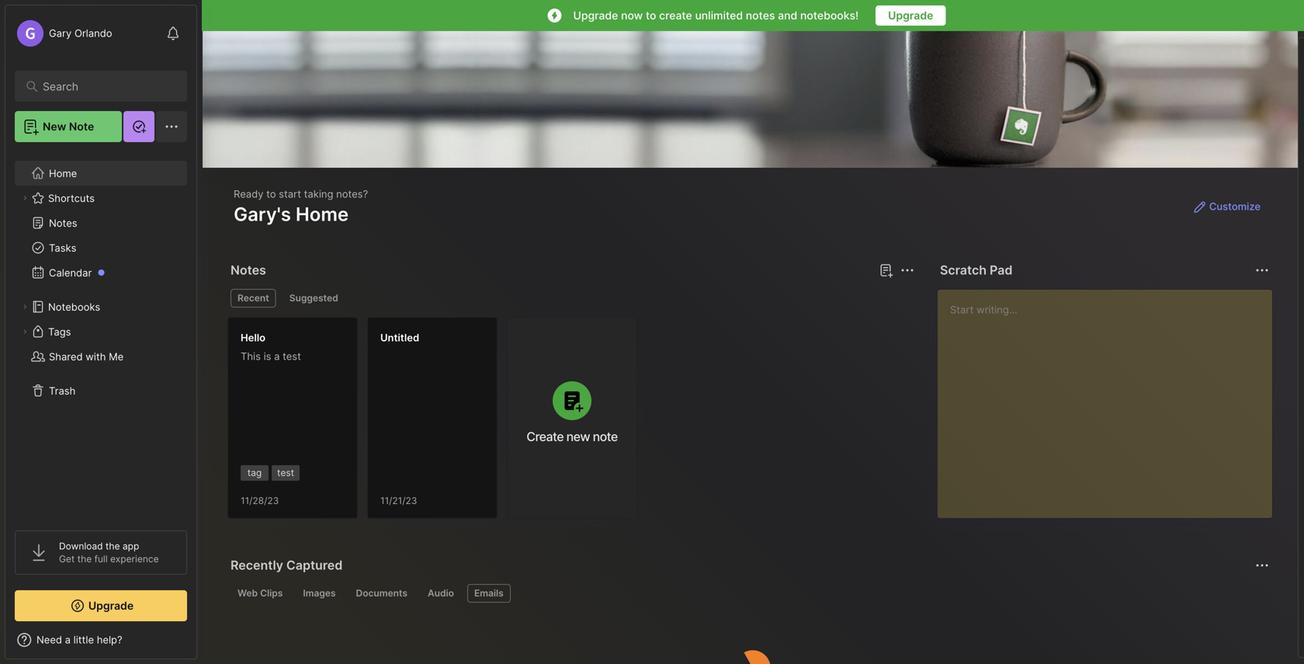 Task type: locate. For each thing, give the bounding box(es) containing it.
1 vertical spatial home
[[296, 203, 349, 226]]

0 horizontal spatial home
[[49, 167, 77, 179]]

me
[[109, 350, 124, 362]]

calendar button
[[15, 260, 186, 285]]

1 vertical spatial to
[[266, 188, 276, 200]]

upgrade for upgrade now to create unlimited notes and notebooks!
[[574, 9, 618, 22]]

the down download
[[77, 553, 92, 565]]

upgrade inside button
[[889, 9, 934, 22]]

notes up recent
[[231, 262, 266, 278]]

more actions field for scratch pad
[[1252, 259, 1274, 281]]

More actions field
[[897, 259, 919, 281], [1252, 259, 1274, 281], [1252, 555, 1274, 576]]

download
[[59, 541, 103, 552]]

upgrade
[[574, 9, 618, 22], [889, 9, 934, 22], [88, 599, 134, 612]]

notes
[[49, 217, 77, 229], [231, 262, 266, 278]]

1 horizontal spatial to
[[646, 9, 657, 22]]

customize button
[[1187, 194, 1267, 219]]

need a little help?
[[37, 634, 122, 646]]

create new note
[[527, 429, 618, 444]]

scratch pad button
[[937, 258, 1016, 283]]

more actions image for recently captured
[[1253, 556, 1272, 575]]

clips
[[260, 588, 283, 599]]

0 vertical spatial to
[[646, 9, 657, 22]]

tab list containing recent
[[231, 289, 913, 308]]

test
[[283, 350, 301, 362], [277, 467, 294, 478]]

a
[[274, 350, 280, 362], [65, 634, 71, 646]]

orlando
[[75, 27, 112, 39]]

untitled
[[381, 332, 420, 344]]

notes?
[[336, 188, 368, 200]]

ready to start taking notes? gary's home
[[234, 188, 368, 226]]

tab list
[[231, 289, 913, 308], [231, 584, 1267, 603]]

tree containing home
[[5, 151, 196, 516]]

tasks
[[49, 242, 76, 254]]

notes
[[746, 9, 775, 22]]

more actions image for scratch pad
[[1253, 261, 1272, 280]]

upgrade button
[[876, 5, 946, 26]]

2 horizontal spatial upgrade
[[889, 9, 934, 22]]

test right is
[[283, 350, 301, 362]]

0 horizontal spatial to
[[266, 188, 276, 200]]

a left little
[[65, 634, 71, 646]]

new
[[567, 429, 590, 444]]

tags
[[48, 326, 71, 338]]

0 vertical spatial notes
[[49, 217, 77, 229]]

1 horizontal spatial home
[[296, 203, 349, 226]]

1 vertical spatial notes
[[231, 262, 266, 278]]

emails tab
[[467, 584, 511, 603]]

WHAT'S NEW field
[[5, 628, 196, 652]]

1 vertical spatial tab list
[[231, 584, 1267, 603]]

need
[[37, 634, 62, 646]]

shared
[[49, 350, 83, 362]]

tab list containing web clips
[[231, 584, 1267, 603]]

0 vertical spatial a
[[274, 350, 280, 362]]

1 vertical spatial a
[[65, 634, 71, 646]]

0 horizontal spatial a
[[65, 634, 71, 646]]

to right now
[[646, 9, 657, 22]]

download the app get the full experience
[[59, 541, 159, 565]]

notebooks
[[48, 301, 100, 313]]

home up shortcuts
[[49, 167, 77, 179]]

2 tab list from the top
[[231, 584, 1267, 603]]

1 horizontal spatial a
[[274, 350, 280, 362]]

1 horizontal spatial upgrade
[[574, 9, 618, 22]]

more actions image
[[899, 261, 917, 280], [1253, 261, 1272, 280], [1253, 556, 1272, 575]]

home
[[49, 167, 77, 179], [296, 203, 349, 226]]

experience
[[110, 553, 159, 565]]

0 horizontal spatial the
[[77, 553, 92, 565]]

new note
[[43, 120, 94, 133]]

app
[[123, 541, 139, 552]]

1 horizontal spatial notes
[[231, 262, 266, 278]]

to
[[646, 9, 657, 22], [266, 188, 276, 200]]

tag
[[248, 467, 262, 478]]

web clips
[[238, 588, 283, 599]]

ready
[[234, 188, 264, 200]]

the
[[106, 541, 120, 552], [77, 553, 92, 565]]

upgrade button
[[15, 590, 187, 621]]

tab list for notes
[[231, 289, 913, 308]]

to left start on the left
[[266, 188, 276, 200]]

1 horizontal spatial the
[[106, 541, 120, 552]]

home down taking
[[296, 203, 349, 226]]

11/28/23
[[241, 495, 279, 506]]

notebooks link
[[15, 294, 186, 319]]

the up full
[[106, 541, 120, 552]]

captured
[[286, 558, 343, 573]]

shortcuts button
[[15, 186, 186, 210]]

scratch pad
[[940, 262, 1013, 278]]

a right is
[[274, 350, 280, 362]]

0 vertical spatial home
[[49, 167, 77, 179]]

0 vertical spatial test
[[283, 350, 301, 362]]

Search text field
[[43, 79, 167, 94]]

notes inside notes button
[[231, 262, 266, 278]]

notes link
[[15, 210, 186, 235]]

1 tab list from the top
[[231, 289, 913, 308]]

0 horizontal spatial upgrade
[[88, 599, 134, 612]]

0 horizontal spatial notes
[[49, 217, 77, 229]]

audio tab
[[421, 584, 461, 603]]

new
[[43, 120, 66, 133]]

tree
[[5, 151, 196, 516]]

customize
[[1210, 200, 1261, 212]]

shortcuts
[[48, 192, 95, 204]]

None search field
[[43, 77, 167, 96]]

notes inside notes link
[[49, 217, 77, 229]]

notes button
[[228, 258, 269, 283]]

test right tag
[[277, 467, 294, 478]]

Account field
[[15, 18, 112, 49]]

0 vertical spatial tab list
[[231, 289, 913, 308]]

notes up tasks
[[49, 217, 77, 229]]



Task type: describe. For each thing, give the bounding box(es) containing it.
note
[[69, 120, 94, 133]]

documents
[[356, 588, 408, 599]]

upgrade for upgrade button
[[889, 9, 934, 22]]

web
[[238, 588, 258, 599]]

note
[[593, 429, 618, 444]]

scratch
[[940, 262, 987, 278]]

tree inside main element
[[5, 151, 196, 516]]

expand tags image
[[20, 327, 30, 336]]

hello this is a test
[[241, 332, 301, 362]]

create new note row group
[[228, 317, 647, 528]]

notebooks!
[[801, 9, 859, 22]]

tags button
[[15, 319, 186, 344]]

this
[[241, 350, 261, 362]]

shared with me link
[[15, 344, 186, 369]]

1 vertical spatial test
[[277, 467, 294, 478]]

start
[[279, 188, 301, 200]]

expand notebooks image
[[20, 302, 30, 311]]

create
[[659, 9, 693, 22]]

recent tab
[[231, 289, 276, 308]]

unlimited
[[695, 9, 743, 22]]

Start writing… text field
[[951, 290, 1272, 506]]

calendar
[[49, 267, 92, 279]]

shared with me
[[49, 350, 124, 362]]

none search field inside main element
[[43, 77, 167, 96]]

emails
[[474, 588, 504, 599]]

trash link
[[15, 378, 186, 403]]

upgrade now to create unlimited notes and notebooks!
[[574, 9, 859, 22]]

web clips tab
[[231, 584, 290, 603]]

documents tab
[[349, 584, 415, 603]]

images tab
[[296, 584, 343, 603]]

to inside ready to start taking notes? gary's home
[[266, 188, 276, 200]]

trash
[[49, 385, 76, 397]]

suggested tab
[[282, 289, 345, 308]]

home link
[[15, 161, 187, 186]]

tab list for recently captured
[[231, 584, 1267, 603]]

11/21/23
[[381, 495, 417, 506]]

create new note button
[[507, 317, 638, 519]]

gary's
[[234, 203, 291, 226]]

with
[[86, 350, 106, 362]]

hello
[[241, 332, 266, 344]]

click to collapse image
[[196, 635, 208, 654]]

0 vertical spatial the
[[106, 541, 120, 552]]

pad
[[990, 262, 1013, 278]]

get
[[59, 553, 75, 565]]

recently captured button
[[228, 553, 346, 578]]

home inside ready to start taking notes? gary's home
[[296, 203, 349, 226]]

taking
[[304, 188, 334, 200]]

gary
[[49, 27, 72, 39]]

now
[[621, 9, 643, 22]]

audio
[[428, 588, 454, 599]]

recent
[[238, 292, 269, 304]]

and
[[778, 9, 798, 22]]

create
[[527, 429, 564, 444]]

full
[[94, 553, 108, 565]]

recently captured
[[231, 558, 343, 573]]

more actions field for recently captured
[[1252, 555, 1274, 576]]

little
[[74, 634, 94, 646]]

suggested
[[289, 292, 338, 304]]

help?
[[97, 634, 122, 646]]

recently
[[231, 558, 283, 573]]

upgrade inside popup button
[[88, 599, 134, 612]]

1 vertical spatial the
[[77, 553, 92, 565]]

home inside tree
[[49, 167, 77, 179]]

images
[[303, 588, 336, 599]]

test inside hello this is a test
[[283, 350, 301, 362]]

a inside field
[[65, 634, 71, 646]]

tasks button
[[15, 235, 186, 260]]

is
[[264, 350, 271, 362]]

gary orlando
[[49, 27, 112, 39]]

a inside hello this is a test
[[274, 350, 280, 362]]

main element
[[0, 0, 202, 664]]



Task type: vqa. For each thing, say whether or not it's contained in the screenshot.
the leftmost Notes
yes



